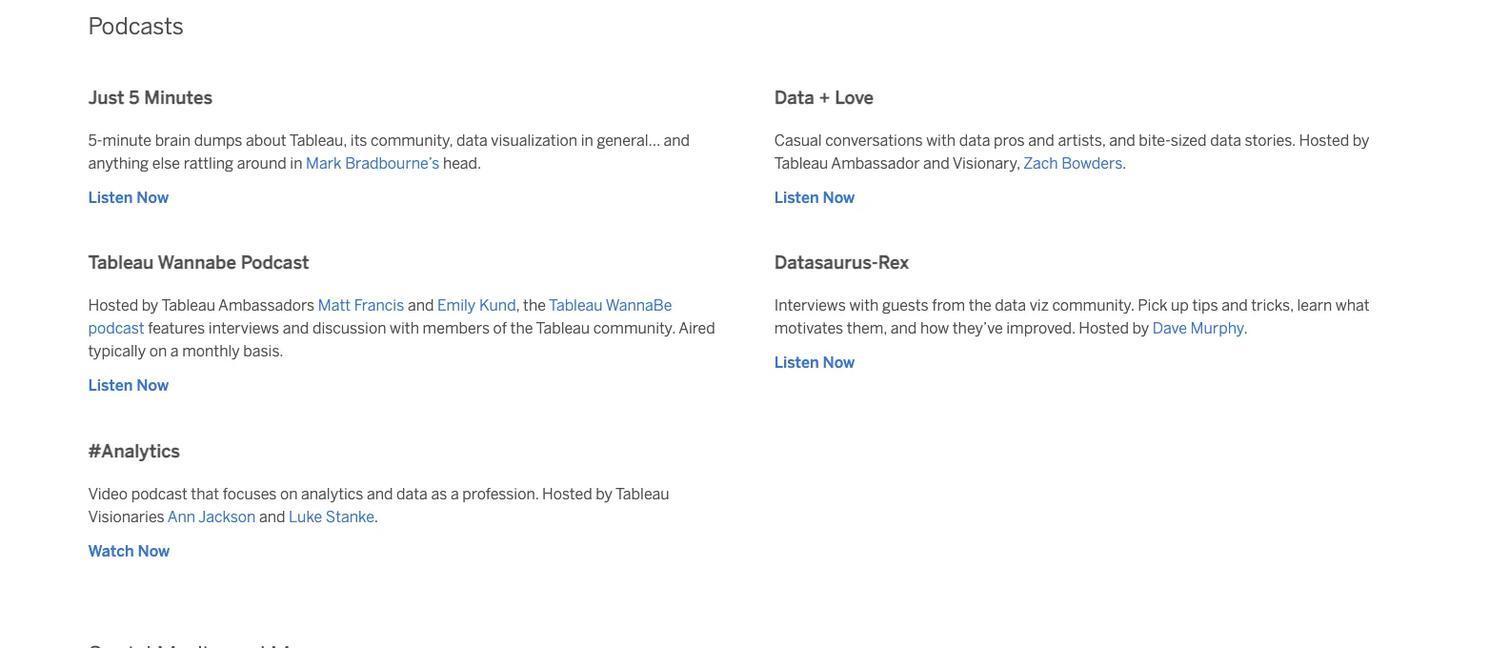 Task type: locate. For each thing, give the bounding box(es) containing it.
and up zach
[[1029, 131, 1055, 149]]

a right as
[[451, 485, 459, 503]]

now for wannabe
[[137, 377, 169, 395]]

listen now for data
[[775, 188, 855, 207]]

community. right viz
[[1053, 297, 1135, 315]]

hosted right stories.
[[1300, 131, 1350, 149]]

pick
[[1138, 297, 1168, 315]]

data up visionary,
[[960, 131, 991, 149]]

data left as
[[397, 485, 428, 503]]

now
[[137, 188, 169, 207], [823, 188, 855, 207], [823, 354, 855, 372], [137, 377, 169, 395], [138, 542, 170, 560]]

listen for data
[[775, 188, 819, 207]]

community. down wannabe
[[594, 320, 676, 338]]

artists,
[[1058, 131, 1106, 149]]

listen for datasaurus-
[[775, 354, 819, 372]]

and inside features interviews and discussion with members of the tableau community. aired typically on a monthly basis.
[[283, 320, 309, 338]]

0 horizontal spatial in
[[290, 154, 303, 172]]

now down typically
[[137, 377, 169, 395]]

data inside 5-minute brain dumps about tableau, its community, data visualization in general… and anything else rattling around in
[[457, 131, 488, 149]]

watch
[[88, 542, 134, 560]]

conversations
[[826, 131, 923, 149]]

and left 'bite-'
[[1110, 131, 1136, 149]]

1 vertical spatial .
[[1244, 320, 1248, 338]]

now down else
[[137, 188, 169, 207]]

data
[[457, 131, 488, 149], [960, 131, 991, 149], [1211, 131, 1242, 149], [995, 297, 1027, 315], [397, 485, 428, 503]]

minutes
[[144, 87, 213, 108]]

stories.
[[1245, 131, 1296, 149]]

2 vertical spatial .
[[374, 508, 378, 526]]

0 vertical spatial community.
[[1053, 297, 1135, 315]]

listen now for datasaurus-
[[775, 354, 855, 372]]

wannabe
[[158, 252, 236, 274]]

1 horizontal spatial in
[[581, 131, 594, 149]]

5
[[129, 87, 140, 108]]

emily
[[438, 297, 476, 315]]

hosted inside video podcast that focuses on analytics and data as a profession. hosted by tableau visionaries
[[542, 485, 593, 503]]

tableau inside casual conversations with data pros and artists, and bite-sized data stories. hosted by tableau ambassador and visionary,
[[775, 154, 829, 172]]

listen now link down casual at the top of page
[[775, 186, 855, 209]]

the inside features interviews and discussion with members of the tableau community. aired typically on a monthly basis.
[[510, 320, 533, 338]]

and left emily
[[408, 297, 434, 315]]

and left visionary,
[[924, 154, 950, 172]]

and down 'hosted by tableau ambassadors matt francis and emily kund , the'
[[283, 320, 309, 338]]

podcast up the ann
[[131, 485, 188, 503]]

0 horizontal spatial .
[[374, 508, 378, 526]]

on inside features interviews and discussion with members of the tableau community. aired typically on a monthly basis.
[[149, 342, 167, 361]]

0 vertical spatial a
[[170, 342, 179, 361]]

matt francis link
[[318, 297, 404, 315]]

1 vertical spatial with
[[850, 297, 879, 315]]

listen now down motivates
[[775, 354, 855, 372]]

luke
[[289, 508, 322, 526]]

visionary,
[[953, 154, 1021, 172]]

on
[[149, 342, 167, 361], [280, 485, 298, 503]]

2 horizontal spatial .
[[1244, 320, 1248, 338]]

data
[[775, 87, 815, 108]]

the inside interviews with guests from the data viz community. pick up tips and tricks, learn what motivates them, and how they've improved. hosted by
[[969, 297, 992, 315]]

podcast
[[88, 320, 144, 338], [131, 485, 188, 503]]

listen now down typically
[[88, 377, 169, 395]]

pros
[[994, 131, 1025, 149]]

1 horizontal spatial community.
[[1053, 297, 1135, 315]]

data up head.
[[457, 131, 488, 149]]

its
[[351, 131, 367, 149]]

0 vertical spatial .
[[1123, 154, 1127, 172]]

with down francis
[[390, 320, 419, 338]]

the up they've
[[969, 297, 992, 315]]

2 horizontal spatial with
[[927, 131, 956, 149]]

the right ,
[[523, 297, 546, 315]]

and right general…
[[664, 131, 690, 149]]

hosted right "profession."
[[542, 485, 593, 503]]

with inside features interviews and discussion with members of the tableau community. aired typically on a monthly basis.
[[390, 320, 419, 338]]

listen down anything
[[88, 188, 133, 207]]

datasaurus-rex
[[775, 252, 909, 274]]

interviews
[[775, 297, 846, 315]]

minute
[[102, 131, 152, 149]]

love
[[835, 87, 874, 108]]

listen down typically
[[88, 377, 133, 395]]

listen down motivates
[[775, 354, 819, 372]]

dave murphy link
[[1153, 320, 1244, 338]]

0 vertical spatial in
[[581, 131, 594, 149]]

2 vertical spatial with
[[390, 320, 419, 338]]

now down the them,
[[823, 354, 855, 372]]

listen now link down anything
[[88, 186, 169, 209]]

data left viz
[[995, 297, 1027, 315]]

bradbourne's
[[345, 154, 440, 172]]

0 vertical spatial with
[[927, 131, 956, 149]]

,
[[516, 297, 520, 315]]

podcast up typically
[[88, 320, 144, 338]]

0 vertical spatial podcast
[[88, 320, 144, 338]]

listen now link for just
[[88, 186, 169, 209]]

1 vertical spatial community.
[[594, 320, 676, 338]]

a inside features interviews and discussion with members of the tableau community. aired typically on a monthly basis.
[[170, 342, 179, 361]]

on up ann jackson and luke stanke .
[[280, 485, 298, 503]]

0 vertical spatial on
[[149, 342, 167, 361]]

of
[[493, 320, 507, 338]]

0 horizontal spatial a
[[170, 342, 179, 361]]

0 horizontal spatial with
[[390, 320, 419, 338]]

a down features
[[170, 342, 179, 361]]

members
[[423, 320, 490, 338]]

hosted
[[1300, 131, 1350, 149], [88, 297, 138, 315], [1079, 320, 1129, 338], [542, 485, 593, 503]]

in
[[581, 131, 594, 149], [290, 154, 303, 172]]

1 vertical spatial podcast
[[131, 485, 188, 503]]

general…
[[597, 131, 660, 149]]

1 horizontal spatial a
[[451, 485, 459, 503]]

1 vertical spatial on
[[280, 485, 298, 503]]

listen now link for tableau
[[88, 374, 169, 397]]

with up visionary,
[[927, 131, 956, 149]]

1 horizontal spatial on
[[280, 485, 298, 503]]

1 vertical spatial a
[[451, 485, 459, 503]]

dave murphy .
[[1153, 320, 1248, 338]]

rattling
[[184, 154, 234, 172]]

and up the stanke
[[367, 485, 393, 503]]

listen now down casual at the top of page
[[775, 188, 855, 207]]

mark
[[306, 154, 342, 172]]

listen now down anything
[[88, 188, 169, 207]]

0 horizontal spatial community.
[[594, 320, 676, 338]]

. for data + love
[[1123, 154, 1127, 172]]

typically
[[88, 342, 146, 361]]

listen now
[[88, 188, 169, 207], [775, 188, 855, 207], [775, 354, 855, 372], [88, 377, 169, 395]]

1 horizontal spatial with
[[850, 297, 879, 315]]

hosted right "improved."
[[1079, 320, 1129, 338]]

now down ambassador at the top of the page
[[823, 188, 855, 207]]

interviews with guests from the data viz community. pick up tips and tricks, learn what motivates them, and how they've improved. hosted by
[[775, 297, 1370, 338]]

listen now link down typically
[[88, 374, 169, 397]]

focuses
[[223, 485, 277, 503]]

and
[[664, 131, 690, 149], [1029, 131, 1055, 149], [1110, 131, 1136, 149], [924, 154, 950, 172], [408, 297, 434, 315], [1222, 297, 1248, 315], [283, 320, 309, 338], [891, 320, 917, 338], [367, 485, 393, 503], [259, 508, 285, 526]]

learn
[[1298, 297, 1333, 315]]

listen now for just
[[88, 188, 169, 207]]

listen now link down motivates
[[775, 351, 855, 374]]

in left mark
[[290, 154, 303, 172]]

emily kund link
[[438, 297, 516, 315]]

ann jackson link
[[168, 508, 256, 526]]

features
[[148, 320, 205, 338]]

dumps
[[194, 131, 243, 149]]

0 horizontal spatial on
[[149, 342, 167, 361]]

hosted inside interviews with guests from the data viz community. pick up tips and tricks, learn what motivates them, and how they've improved. hosted by
[[1079, 320, 1129, 338]]

1 vertical spatial in
[[290, 154, 303, 172]]

1 horizontal spatial .
[[1123, 154, 1127, 172]]

tableau
[[775, 154, 829, 172], [88, 252, 154, 274], [162, 297, 215, 315], [549, 297, 603, 315], [536, 320, 590, 338], [616, 485, 670, 503]]

video podcast that focuses on analytics and data as a profession. hosted by tableau visionaries
[[88, 485, 670, 526]]

data right sized
[[1211, 131, 1242, 149]]

listen down casual at the top of page
[[775, 188, 819, 207]]

how
[[921, 320, 949, 338]]

and up murphy
[[1222, 297, 1248, 315]]

ambassadors
[[218, 297, 315, 315]]

data inside video podcast that focuses on analytics and data as a profession. hosted by tableau visionaries
[[397, 485, 428, 503]]

murphy
[[1191, 320, 1244, 338]]

the right the of
[[510, 320, 533, 338]]

by inside casual conversations with data pros and artists, and bite-sized data stories. hosted by tableau ambassador and visionary,
[[1353, 131, 1370, 149]]

visualization
[[491, 131, 578, 149]]

a
[[170, 342, 179, 361], [451, 485, 459, 503]]

on down features
[[149, 342, 167, 361]]

with up the them,
[[850, 297, 879, 315]]

. for datasaurus-rex
[[1244, 320, 1248, 338]]

with
[[927, 131, 956, 149], [850, 297, 879, 315], [390, 320, 419, 338]]

community,
[[371, 131, 453, 149]]

in left general…
[[581, 131, 594, 149]]



Task type: vqa. For each thing, say whether or not it's contained in the screenshot.
'Now' associated with Rex
yes



Task type: describe. For each thing, give the bounding box(es) containing it.
stanke
[[326, 508, 374, 526]]

tableau wannabe podcast
[[88, 297, 672, 338]]

community. inside features interviews and discussion with members of the tableau community. aired typically on a monthly basis.
[[594, 320, 676, 338]]

francis
[[354, 297, 404, 315]]

now for rex
[[823, 354, 855, 372]]

mark bradbourne's head.
[[306, 154, 482, 172]]

jackson
[[199, 508, 256, 526]]

tableau wannabe podcast
[[88, 252, 309, 274]]

ann jackson and luke stanke .
[[168, 508, 378, 526]]

visionaries
[[88, 508, 165, 526]]

data + love
[[775, 87, 874, 108]]

features interviews and discussion with members of the tableau community. aired typically on a monthly basis.
[[88, 320, 716, 361]]

dave
[[1153, 320, 1188, 338]]

and inside 5-minute brain dumps about tableau, its community, data visualization in general… and anything else rattling around in
[[664, 131, 690, 149]]

discussion
[[313, 320, 386, 338]]

#analytics
[[88, 440, 180, 462]]

video
[[88, 485, 128, 503]]

interviews
[[209, 320, 279, 338]]

about
[[246, 131, 287, 149]]

viz
[[1030, 297, 1049, 315]]

podcast inside tableau wannabe podcast
[[88, 320, 144, 338]]

casual conversations with data pros and artists, and bite-sized data stories. hosted by tableau ambassador and visionary,
[[775, 131, 1370, 172]]

sized
[[1171, 131, 1207, 149]]

listen now link for data
[[775, 186, 855, 209]]

with inside casual conversations with data pros and artists, and bite-sized data stories. hosted by tableau ambassador and visionary,
[[927, 131, 956, 149]]

tricks,
[[1252, 297, 1294, 315]]

by inside video podcast that focuses on analytics and data as a profession. hosted by tableau visionaries
[[596, 485, 613, 503]]

head.
[[443, 154, 482, 172]]

now for 5
[[137, 188, 169, 207]]

tips
[[1193, 297, 1219, 315]]

just
[[88, 87, 125, 108]]

community. inside interviews with guests from the data viz community. pick up tips and tricks, learn what motivates them, and how they've improved. hosted by
[[1053, 297, 1135, 315]]

zach bowders .
[[1024, 154, 1127, 172]]

brain
[[155, 131, 191, 149]]

zach
[[1024, 154, 1059, 172]]

podcast
[[241, 252, 309, 274]]

aired
[[679, 320, 716, 338]]

with inside interviews with guests from the data viz community. pick up tips and tricks, learn what motivates them, and how they've improved. hosted by
[[850, 297, 879, 315]]

else
[[152, 154, 180, 172]]

profession.
[[463, 485, 539, 503]]

they've
[[953, 320, 1003, 338]]

zach bowders link
[[1024, 154, 1123, 172]]

a inside video podcast that focuses on analytics and data as a profession. hosted by tableau visionaries
[[451, 485, 459, 503]]

listen now for tableau
[[88, 377, 169, 395]]

matt
[[318, 297, 351, 315]]

them,
[[847, 320, 887, 338]]

and down focuses
[[259, 508, 285, 526]]

anything
[[88, 154, 149, 172]]

bowders
[[1062, 154, 1123, 172]]

+
[[819, 87, 831, 108]]

by inside interviews with guests from the data viz community. pick up tips and tricks, learn what motivates them, and how they've improved. hosted by
[[1133, 320, 1150, 338]]

hosted inside casual conversations with data pros and artists, and bite-sized data stories. hosted by tableau ambassador and visionary,
[[1300, 131, 1350, 149]]

mark bradbourne's link
[[306, 154, 440, 172]]

watch now link
[[88, 540, 170, 563]]

and inside video podcast that focuses on analytics and data as a profession. hosted by tableau visionaries
[[367, 485, 393, 503]]

tableau,
[[290, 131, 347, 149]]

hosted up typically
[[88, 297, 138, 315]]

and down the guests
[[891, 320, 917, 338]]

from
[[932, 297, 966, 315]]

rex
[[879, 252, 909, 274]]

on inside video podcast that focuses on analytics and data as a profession. hosted by tableau visionaries
[[280, 485, 298, 503]]

tableau inside features interviews and discussion with members of the tableau community. aired typically on a monthly basis.
[[536, 320, 590, 338]]

5-
[[88, 131, 102, 149]]

motivates
[[775, 320, 844, 338]]

what
[[1336, 297, 1370, 315]]

basis.
[[243, 342, 284, 361]]

kund
[[479, 297, 516, 315]]

listen now link for datasaurus-
[[775, 351, 855, 374]]

tableau inside video podcast that focuses on analytics and data as a profession. hosted by tableau visionaries
[[616, 485, 670, 503]]

just 5 minutes
[[88, 87, 213, 108]]

listen for just
[[88, 188, 133, 207]]

that
[[191, 485, 219, 503]]

listen for tableau
[[88, 377, 133, 395]]

tableau wannabe podcast link
[[88, 297, 672, 338]]

as
[[431, 485, 447, 503]]

podcast inside video podcast that focuses on analytics and data as a profession. hosted by tableau visionaries
[[131, 485, 188, 503]]

analytics
[[301, 485, 363, 503]]

guests
[[883, 297, 929, 315]]

podcasts
[[88, 13, 184, 40]]

monthly
[[182, 342, 240, 361]]

now right watch in the bottom left of the page
[[138, 542, 170, 560]]

bite-
[[1139, 131, 1171, 149]]

now for +
[[823, 188, 855, 207]]

luke stanke link
[[289, 508, 374, 526]]

watch now
[[88, 542, 170, 560]]

improved.
[[1007, 320, 1076, 338]]

ambassador
[[832, 154, 920, 172]]

tableau inside tableau wannabe podcast
[[549, 297, 603, 315]]

data inside interviews with guests from the data viz community. pick up tips and tricks, learn what motivates them, and how they've improved. hosted by
[[995, 297, 1027, 315]]

up
[[1171, 297, 1189, 315]]

ann
[[168, 508, 196, 526]]

around
[[237, 154, 287, 172]]

hosted by tableau ambassadors matt francis and emily kund , the
[[88, 297, 549, 315]]



